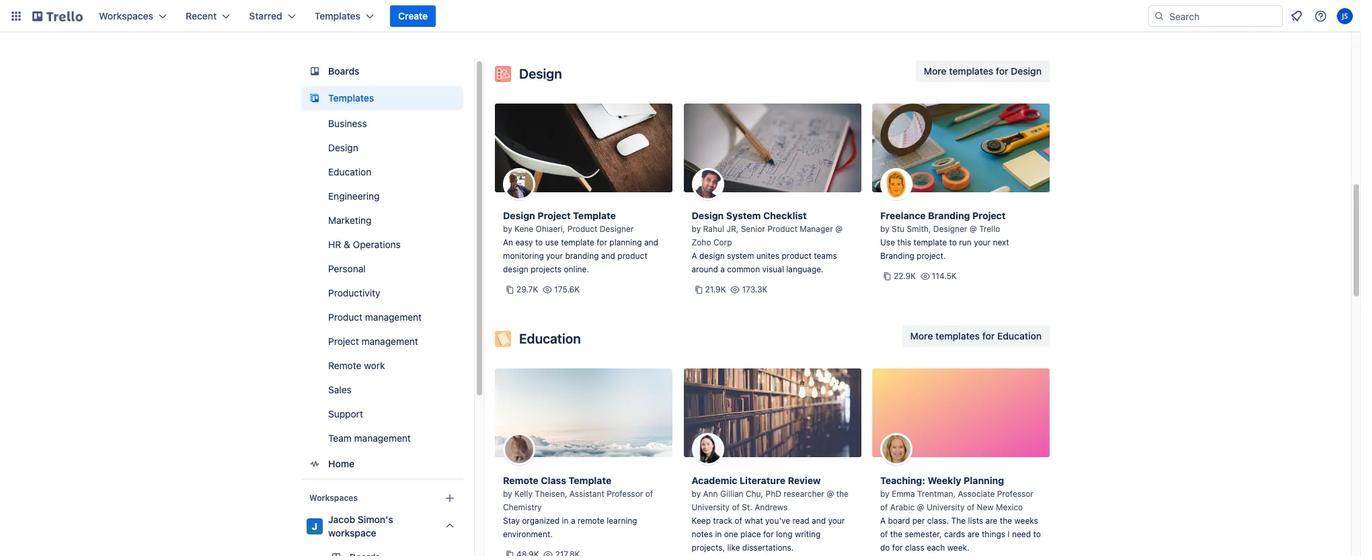 Task type: describe. For each thing, give the bounding box(es) containing it.
of left arabic
[[880, 502, 888, 512]]

1 vertical spatial templates
[[328, 92, 374, 104]]

the inside academic literature review by ann gillian chu, phd researcher @ the university of st. andrews keep track of what you've read and your notes in one place for long writing projects, like dissertations.
[[836, 489, 849, 499]]

114.5k
[[932, 271, 957, 281]]

175.6k
[[554, 284, 580, 295]]

product inside design project template by kene ohiaeri, product designer an easy to use template for planning and monitoring your branding and product design projects online.
[[618, 251, 647, 261]]

@ inside academic literature review by ann gillian chu, phd researcher @ the university of st. andrews keep track of what you've read and your notes in one place for long writing projects, like dissertations.
[[827, 489, 834, 499]]

kelly
[[514, 489, 533, 499]]

by for design system checklist
[[692, 224, 701, 234]]

design inside the design system checklist by rahul jr, senior product manager @ zoho corp a design system unites product teams around a common visual language.
[[692, 210, 724, 221]]

manager
[[800, 224, 833, 234]]

design project template by kene ohiaeri, product designer an easy to use template for planning and monitoring your branding and product design projects online.
[[503, 210, 658, 274]]

do
[[880, 543, 890, 553]]

cards
[[944, 529, 965, 539]]

open information menu image
[[1314, 9, 1328, 23]]

templates button
[[306, 5, 382, 27]]

of left what
[[735, 516, 742, 526]]

remote for remote class template by kelly theisen, assistant professor of chemistry stay organized in a remote learning environment.
[[503, 475, 539, 486]]

you've
[[765, 516, 790, 526]]

design inside design project template by kene ohiaeri, product designer an easy to use template for planning and monitoring your branding and product design projects online.
[[503, 264, 528, 274]]

sales
[[328, 384, 352, 395]]

like
[[727, 543, 740, 553]]

support link
[[301, 403, 463, 425]]

professor for planning
[[997, 489, 1034, 499]]

home image
[[307, 456, 323, 472]]

1 horizontal spatial education
[[519, 331, 581, 346]]

planning
[[964, 475, 1004, 486]]

work
[[364, 360, 385, 371]]

project management link
[[301, 331, 463, 352]]

language.
[[786, 264, 824, 274]]

for inside academic literature review by ann gillian chu, phd researcher @ the university of st. andrews keep track of what you've read and your notes in one place for long writing projects, like dissertations.
[[763, 529, 774, 539]]

hr & operations link
[[301, 234, 463, 256]]

i
[[1008, 529, 1010, 539]]

designer inside design project template by kene ohiaeri, product designer an easy to use template for planning and monitoring your branding and product design projects online.
[[600, 224, 634, 234]]

education icon image
[[495, 331, 511, 347]]

support
[[328, 408, 363, 420]]

create
[[398, 10, 428, 22]]

common
[[727, 264, 760, 274]]

class
[[541, 475, 566, 486]]

more templates for design button
[[916, 61, 1050, 82]]

@ inside the freelance branding project by stu smith, designer @ trello use this template to run your next branding project.
[[970, 224, 977, 234]]

more templates for design
[[924, 65, 1042, 77]]

by inside academic literature review by ann gillian chu, phd researcher @ the university of st. andrews keep track of what you've read and your notes in one place for long writing projects, like dissertations.
[[692, 489, 701, 499]]

each
[[927, 543, 945, 553]]

semester,
[[905, 529, 942, 539]]

next
[[993, 237, 1009, 247]]

around
[[692, 264, 718, 274]]

team
[[328, 432, 352, 444]]

personal link
[[301, 258, 463, 280]]

template for design
[[573, 210, 616, 221]]

hr & operations
[[328, 239, 401, 250]]

assistant
[[569, 489, 604, 499]]

a inside teaching: weekly planning by emma trentman, associate professor of arabic @ university of new mexico a board per class. the lists are the weeks of the semester, cards are things i need to do for class each week.
[[880, 516, 886, 526]]

freelance
[[880, 210, 926, 221]]

management for project management
[[361, 336, 418, 347]]

place
[[740, 529, 761, 539]]

design inside design project template by kene ohiaeri, product designer an easy to use template for planning and monitoring your branding and product design projects online.
[[503, 210, 535, 221]]

smith,
[[907, 224, 931, 234]]

workspaces inside workspaces popup button
[[99, 10, 153, 22]]

unites
[[756, 251, 780, 261]]

stu
[[892, 224, 905, 234]]

remote
[[578, 516, 604, 526]]

29.7k
[[516, 284, 538, 295]]

writing
[[795, 529, 821, 539]]

gillian
[[720, 489, 743, 499]]

project inside "link"
[[328, 336, 359, 347]]

board
[[888, 516, 910, 526]]

marketing
[[328, 215, 372, 226]]

design inside the design system checklist by rahul jr, senior product manager @ zoho corp a design system unites product teams around a common visual language.
[[699, 251, 725, 261]]

productivity link
[[301, 282, 463, 304]]

by for freelance branding project
[[880, 224, 889, 234]]

easy
[[515, 237, 533, 247]]

your inside design project template by kene ohiaeri, product designer an easy to use template for planning and monitoring your branding and product design projects online.
[[546, 251, 563, 261]]

associate
[[958, 489, 995, 499]]

product management link
[[301, 307, 463, 328]]

run
[[959, 237, 972, 247]]

system
[[726, 210, 761, 221]]

1 vertical spatial are
[[968, 529, 980, 539]]

back to home image
[[32, 5, 83, 27]]

design link
[[301, 137, 463, 159]]

learning
[[607, 516, 637, 526]]

create a workspace image
[[442, 490, 458, 506]]

0 vertical spatial and
[[644, 237, 658, 247]]

of up lists
[[967, 502, 975, 512]]

more templates for education
[[910, 330, 1042, 342]]

0 horizontal spatial education
[[328, 166, 371, 178]]

university for academic
[[692, 502, 730, 512]]

for inside design project template by kene ohiaeri, product designer an easy to use template for planning and monitoring your branding and product design projects online.
[[597, 237, 607, 247]]

professor for template
[[607, 489, 643, 499]]

one
[[724, 529, 738, 539]]

search image
[[1154, 11, 1165, 22]]

designer inside the freelance branding project by stu smith, designer @ trello use this template to run your next branding project.
[[933, 224, 967, 234]]

business link
[[301, 113, 463, 134]]

to inside teaching: weekly planning by emma trentman, associate professor of arabic @ university of new mexico a board per class. the lists are the weeks of the semester, cards are things i need to do for class each week.
[[1033, 529, 1041, 539]]

chemistry
[[503, 502, 542, 512]]

need
[[1012, 529, 1031, 539]]

j
[[312, 521, 318, 532]]

starred button
[[241, 5, 304, 27]]

product inside the design system checklist by rahul jr, senior product manager @ zoho corp a design system unites product teams around a common visual language.
[[767, 224, 797, 234]]

senior
[[741, 224, 765, 234]]

st.
[[742, 502, 752, 512]]

jacob
[[328, 514, 355, 525]]

remote work link
[[301, 355, 463, 377]]

templates inside popup button
[[315, 10, 360, 22]]

projects
[[531, 264, 562, 274]]

more templates for education button
[[902, 325, 1050, 347]]

jacob simon (jacobsimon16) image
[[1337, 8, 1353, 24]]

projects,
[[692, 543, 725, 553]]

andrews
[[755, 502, 788, 512]]

trentman,
[[917, 489, 956, 499]]

and inside academic literature review by ann gillian chu, phd researcher @ the university of st. andrews keep track of what you've read and your notes in one place for long writing projects, like dissertations.
[[812, 516, 826, 526]]

this
[[897, 237, 911, 247]]

template inside design project template by kene ohiaeri, product designer an easy to use template for planning and monitoring your branding and product design projects online.
[[561, 237, 594, 247]]

product management
[[328, 311, 422, 323]]

dissertations.
[[742, 543, 794, 553]]

visual
[[762, 264, 784, 274]]

of inside remote class template by kelly theisen, assistant professor of chemistry stay organized in a remote learning environment.
[[645, 489, 653, 499]]

kelly theisen, assistant professor of chemistry image
[[503, 433, 535, 465]]

product inside the design system checklist by rahul jr, senior product manager @ zoho corp a design system unites product teams around a common visual language.
[[782, 251, 812, 261]]

of up do
[[880, 529, 888, 539]]

checklist
[[763, 210, 807, 221]]

0 notifications image
[[1289, 8, 1305, 24]]

board image
[[307, 63, 323, 79]]

lists
[[968, 516, 983, 526]]

starred
[[249, 10, 282, 22]]

by inside teaching: weekly planning by emma trentman, associate professor of arabic @ university of new mexico a board per class. the lists are the weeks of the semester, cards are things i need to do for class each week.
[[880, 489, 889, 499]]

ann
[[703, 489, 718, 499]]

workspaces button
[[91, 5, 175, 27]]

emma
[[892, 489, 915, 499]]



Task type: vqa. For each thing, say whether or not it's contained in the screenshot.
sm image
no



Task type: locate. For each thing, give the bounding box(es) containing it.
and right planning
[[644, 237, 658, 247]]

are
[[986, 516, 998, 526], [968, 529, 980, 539]]

professor up mexico
[[997, 489, 1034, 499]]

1 vertical spatial the
[[1000, 516, 1012, 526]]

in inside remote class template by kelly theisen, assistant professor of chemistry stay organized in a remote learning environment.
[[562, 516, 569, 526]]

0 vertical spatial template
[[573, 210, 616, 221]]

design up 'around'
[[699, 251, 725, 261]]

1 horizontal spatial product
[[567, 224, 597, 234]]

1 horizontal spatial to
[[949, 237, 957, 247]]

2 product from the left
[[782, 251, 812, 261]]

academic literature review by ann gillian chu, phd researcher @ the university of st. andrews keep track of what you've read and your notes in one place for long writing projects, like dissertations.
[[692, 475, 849, 553]]

long
[[776, 529, 793, 539]]

jacob simon's workspace
[[328, 514, 393, 539]]

0 horizontal spatial are
[[968, 529, 980, 539]]

your inside academic literature review by ann gillian chu, phd researcher @ the university of st. andrews keep track of what you've read and your notes in one place for long writing projects, like dissertations.
[[828, 516, 845, 526]]

professor inside teaching: weekly planning by emma trentman, associate professor of arabic @ university of new mexico a board per class. the lists are the weeks of the semester, cards are things i need to do for class each week.
[[997, 489, 1034, 499]]

by for remote class template
[[503, 489, 512, 499]]

design inside button
[[1011, 65, 1042, 77]]

recent button
[[178, 5, 238, 27]]

0 vertical spatial a
[[720, 264, 725, 274]]

your down use
[[546, 251, 563, 261]]

2 vertical spatial the
[[890, 529, 903, 539]]

1 horizontal spatial university
[[927, 502, 965, 512]]

1 vertical spatial branding
[[880, 251, 914, 261]]

use
[[545, 237, 559, 247]]

remote inside remote class template by kelly theisen, assistant professor of chemistry stay organized in a remote learning environment.
[[503, 475, 539, 486]]

@ up run
[[970, 224, 977, 234]]

are down lists
[[968, 529, 980, 539]]

2 horizontal spatial your
[[974, 237, 991, 247]]

remote up kelly
[[503, 475, 539, 486]]

education
[[328, 166, 371, 178], [997, 330, 1042, 342], [519, 331, 581, 346]]

0 vertical spatial the
[[836, 489, 849, 499]]

@
[[835, 224, 843, 234], [970, 224, 977, 234], [827, 489, 834, 499], [917, 502, 924, 512]]

0 horizontal spatial university
[[692, 502, 730, 512]]

university
[[692, 502, 730, 512], [927, 502, 965, 512]]

template up assistant
[[569, 475, 612, 486]]

template inside remote class template by kelly theisen, assistant professor of chemistry stay organized in a remote learning environment.
[[569, 475, 612, 486]]

1 vertical spatial and
[[601, 251, 615, 261]]

business
[[328, 118, 367, 129]]

1 horizontal spatial remote
[[503, 475, 539, 486]]

university for teaching:
[[927, 502, 965, 512]]

marketing link
[[301, 210, 463, 231]]

workspaces
[[99, 10, 153, 22], [309, 493, 358, 503]]

your down trello on the top right of page
[[974, 237, 991, 247]]

per
[[912, 516, 925, 526]]

stu smith, designer @ trello image
[[880, 168, 913, 200]]

design inside 'link'
[[328, 142, 358, 153]]

organized
[[522, 516, 560, 526]]

of left 'st.'
[[732, 502, 740, 512]]

1 vertical spatial a
[[571, 516, 575, 526]]

and down planning
[[601, 251, 615, 261]]

notes
[[692, 529, 713, 539]]

1 designer from the left
[[600, 224, 634, 234]]

2 template from the left
[[914, 237, 947, 247]]

more
[[924, 65, 947, 77], [910, 330, 933, 342]]

corp
[[713, 237, 732, 247]]

workspace
[[328, 527, 376, 539]]

personal
[[328, 263, 366, 274]]

0 horizontal spatial remote
[[328, 360, 361, 371]]

ann gillian chu, phd researcher @ the university of st. andrews image
[[692, 433, 724, 465]]

2 designer from the left
[[933, 224, 967, 234]]

product up branding on the top of page
[[567, 224, 597, 234]]

in inside academic literature review by ann gillian chu, phd researcher @ the university of st. andrews keep track of what you've read and your notes in one place for long writing projects, like dissertations.
[[715, 529, 722, 539]]

remote up sales
[[328, 360, 361, 371]]

designer
[[600, 224, 634, 234], [933, 224, 967, 234]]

templates for design
[[949, 65, 993, 77]]

new
[[977, 502, 994, 512]]

1 horizontal spatial the
[[890, 529, 903, 539]]

1 horizontal spatial designer
[[933, 224, 967, 234]]

review
[[788, 475, 821, 486]]

emma trentman, associate professor of arabic @ university of new mexico image
[[880, 433, 913, 465]]

the down board
[[890, 529, 903, 539]]

1 vertical spatial in
[[715, 529, 722, 539]]

professor inside remote class template by kelly theisen, assistant professor of chemistry stay organized in a remote learning environment.
[[607, 489, 643, 499]]

@ up per in the right of the page
[[917, 502, 924, 512]]

branding
[[928, 210, 970, 221], [880, 251, 914, 261]]

1 professor from the left
[[607, 489, 643, 499]]

1 vertical spatial your
[[546, 251, 563, 261]]

0 horizontal spatial branding
[[880, 251, 914, 261]]

1 horizontal spatial workspaces
[[309, 493, 358, 503]]

1 horizontal spatial are
[[986, 516, 998, 526]]

by left ann
[[692, 489, 701, 499]]

trello
[[979, 224, 1000, 234]]

1 vertical spatial workspaces
[[309, 493, 358, 503]]

1 vertical spatial design
[[503, 264, 528, 274]]

class.
[[927, 516, 949, 526]]

design icon image
[[495, 66, 511, 82]]

0 vertical spatial your
[[974, 237, 991, 247]]

management down productivity link
[[365, 311, 422, 323]]

for inside teaching: weekly planning by emma trentman, associate professor of arabic @ university of new mexico a board per class. the lists are the weeks of the semester, cards are things i need to do for class each week.
[[892, 543, 903, 553]]

management
[[365, 311, 422, 323], [361, 336, 418, 347], [354, 432, 411, 444]]

to right need
[[1033, 529, 1041, 539]]

home link
[[301, 452, 463, 476]]

by up zoho
[[692, 224, 701, 234]]

0 horizontal spatial your
[[546, 251, 563, 261]]

Search field
[[1165, 6, 1282, 26]]

0 horizontal spatial template
[[561, 237, 594, 247]]

operations
[[353, 239, 401, 250]]

template up project.
[[914, 237, 947, 247]]

0 vertical spatial templates
[[315, 10, 360, 22]]

to left run
[[949, 237, 957, 247]]

management down the support link
[[354, 432, 411, 444]]

0 horizontal spatial product
[[618, 251, 647, 261]]

by
[[503, 224, 512, 234], [692, 224, 701, 234], [880, 224, 889, 234], [503, 489, 512, 499], [692, 489, 701, 499], [880, 489, 889, 499]]

project up remote work
[[328, 336, 359, 347]]

template for education
[[569, 475, 612, 486]]

keep
[[692, 516, 711, 526]]

management inside "link"
[[361, 336, 418, 347]]

environment.
[[503, 529, 553, 539]]

and up writing
[[812, 516, 826, 526]]

more for design
[[924, 65, 947, 77]]

0 horizontal spatial designer
[[600, 224, 634, 234]]

branding
[[565, 251, 599, 261]]

in left one
[[715, 529, 722, 539]]

a left remote
[[571, 516, 575, 526]]

education inside button
[[997, 330, 1042, 342]]

of
[[645, 489, 653, 499], [732, 502, 740, 512], [880, 502, 888, 512], [967, 502, 975, 512], [735, 516, 742, 526], [880, 529, 888, 539]]

0 vertical spatial are
[[986, 516, 998, 526]]

a inside remote class template by kelly theisen, assistant professor of chemistry stay organized in a remote learning environment.
[[571, 516, 575, 526]]

academic
[[692, 475, 737, 486]]

teams
[[814, 251, 837, 261]]

a inside the design system checklist by rahul jr, senior product manager @ zoho corp a design system unites product teams around a common visual language.
[[720, 264, 725, 274]]

0 horizontal spatial professor
[[607, 489, 643, 499]]

1 horizontal spatial product
[[782, 251, 812, 261]]

1 horizontal spatial in
[[715, 529, 722, 539]]

by up an
[[503, 224, 512, 234]]

project inside the freelance branding project by stu smith, designer @ trello use this template to run your next branding project.
[[972, 210, 1006, 221]]

2 horizontal spatial product
[[767, 224, 797, 234]]

are up things
[[986, 516, 998, 526]]

1 vertical spatial template
[[569, 475, 612, 486]]

by for design project template
[[503, 224, 512, 234]]

by inside design project template by kene ohiaeri, product designer an easy to use template for planning and monitoring your branding and product design projects online.
[[503, 224, 512, 234]]

the
[[951, 516, 966, 526]]

0 horizontal spatial project
[[328, 336, 359, 347]]

boards link
[[301, 59, 463, 83]]

1 university from the left
[[692, 502, 730, 512]]

a
[[720, 264, 725, 274], [571, 516, 575, 526]]

0 vertical spatial management
[[365, 311, 422, 323]]

0 vertical spatial workspaces
[[99, 10, 153, 22]]

to inside the freelance branding project by stu smith, designer @ trello use this template to run your next branding project.
[[949, 237, 957, 247]]

designer up planning
[[600, 224, 634, 234]]

simon's
[[358, 514, 393, 525]]

1 horizontal spatial a
[[720, 264, 725, 274]]

your right read in the right of the page
[[828, 516, 845, 526]]

by left stu
[[880, 224, 889, 234]]

product down planning
[[618, 251, 647, 261]]

the up i
[[1000, 516, 1012, 526]]

professor up learning
[[607, 489, 643, 499]]

product inside design project template by kene ohiaeri, product designer an easy to use template for planning and monitoring your branding and product design projects online.
[[567, 224, 597, 234]]

what
[[745, 516, 763, 526]]

1 horizontal spatial project
[[537, 210, 571, 221]]

2 vertical spatial your
[[828, 516, 845, 526]]

2 vertical spatial and
[[812, 516, 826, 526]]

hr
[[328, 239, 341, 250]]

0 horizontal spatial design
[[503, 264, 528, 274]]

template up planning
[[573, 210, 616, 221]]

1 vertical spatial a
[[880, 516, 886, 526]]

university inside teaching: weekly planning by emma trentman, associate professor of arabic @ university of new mexico a board per class. the lists are the weeks of the semester, cards are things i need to do for class each week.
[[927, 502, 965, 512]]

online.
[[564, 264, 589, 274]]

1 horizontal spatial design
[[699, 251, 725, 261]]

a right 'around'
[[720, 264, 725, 274]]

jr,
[[727, 224, 739, 234]]

0 horizontal spatial the
[[836, 489, 849, 499]]

template inside the freelance branding project by stu smith, designer @ trello use this template to run your next branding project.
[[914, 237, 947, 247]]

to
[[535, 237, 543, 247], [949, 237, 957, 247], [1033, 529, 1041, 539]]

by left emma
[[880, 489, 889, 499]]

primary element
[[0, 0, 1361, 32]]

0 vertical spatial a
[[692, 251, 697, 261]]

remote for remote work
[[328, 360, 361, 371]]

1 horizontal spatial branding
[[928, 210, 970, 221]]

0 horizontal spatial product
[[328, 311, 363, 323]]

of left ann
[[645, 489, 653, 499]]

2 professor from the left
[[997, 489, 1034, 499]]

0 vertical spatial in
[[562, 516, 569, 526]]

0 horizontal spatial a
[[692, 251, 697, 261]]

0 horizontal spatial a
[[571, 516, 575, 526]]

engineering link
[[301, 186, 463, 207]]

management for team management
[[354, 432, 411, 444]]

to inside design project template by kene ohiaeri, product designer an easy to use template for planning and monitoring your branding and product design projects online.
[[535, 237, 543, 247]]

by inside the freelance branding project by stu smith, designer @ trello use this template to run your next branding project.
[[880, 224, 889, 234]]

0 horizontal spatial in
[[562, 516, 569, 526]]

1 product from the left
[[618, 251, 647, 261]]

by inside the design system checklist by rahul jr, senior product manager @ zoho corp a design system unites product teams around a common visual language.
[[692, 224, 701, 234]]

arabic
[[890, 502, 915, 512]]

templates up boards
[[315, 10, 360, 22]]

university up class.
[[927, 502, 965, 512]]

use
[[880, 237, 895, 247]]

template
[[561, 237, 594, 247], [914, 237, 947, 247]]

project up trello on the top right of page
[[972, 210, 1006, 221]]

team management link
[[301, 428, 463, 449]]

education link
[[301, 161, 463, 183]]

1 horizontal spatial and
[[644, 237, 658, 247]]

0 horizontal spatial to
[[535, 237, 543, 247]]

the right researcher
[[836, 489, 849, 499]]

2 horizontal spatial project
[[972, 210, 1006, 221]]

0 vertical spatial more
[[924, 65, 947, 77]]

0 vertical spatial design
[[699, 251, 725, 261]]

a down zoho
[[692, 251, 697, 261]]

template board image
[[307, 90, 323, 106]]

product down checklist
[[767, 224, 797, 234]]

@ inside teaching: weekly planning by emma trentman, associate professor of arabic @ university of new mexico a board per class. the lists are the weeks of the semester, cards are things i need to do for class each week.
[[917, 502, 924, 512]]

2 horizontal spatial the
[[1000, 516, 1012, 526]]

0 horizontal spatial workspaces
[[99, 10, 153, 22]]

branding down this
[[880, 251, 914, 261]]

kene ohiaeri, product designer image
[[503, 168, 535, 200]]

branding up run
[[928, 210, 970, 221]]

1 horizontal spatial professor
[[997, 489, 1034, 499]]

to left use
[[535, 237, 543, 247]]

a
[[692, 251, 697, 261], [880, 516, 886, 526]]

a inside the design system checklist by rahul jr, senior product manager @ zoho corp a design system unites product teams around a common visual language.
[[692, 251, 697, 261]]

1 template from the left
[[561, 237, 594, 247]]

0 horizontal spatial and
[[601, 251, 615, 261]]

product down productivity
[[328, 311, 363, 323]]

@ right 'manager'
[[835, 224, 843, 234]]

1 vertical spatial remote
[[503, 475, 539, 486]]

project inside design project template by kene ohiaeri, product designer an easy to use template for planning and monitoring your branding and product design projects online.
[[537, 210, 571, 221]]

management down product management link
[[361, 336, 418, 347]]

templates for education
[[936, 330, 980, 342]]

project up ohiaeri,
[[537, 210, 571, 221]]

project management
[[328, 336, 418, 347]]

@ right researcher
[[827, 489, 834, 499]]

remote work
[[328, 360, 385, 371]]

university down ann
[[692, 502, 730, 512]]

management for product management
[[365, 311, 422, 323]]

researcher
[[784, 489, 824, 499]]

university inside academic literature review by ann gillian chu, phd researcher @ the university of st. andrews keep track of what you've read and your notes in one place for long writing projects, like dissertations.
[[692, 502, 730, 512]]

monitoring
[[503, 251, 544, 261]]

@ inside the design system checklist by rahul jr, senior product manager @ zoho corp a design system unites product teams around a common visual language.
[[835, 224, 843, 234]]

1 vertical spatial templates
[[936, 330, 980, 342]]

2 horizontal spatial education
[[997, 330, 1042, 342]]

1 horizontal spatial your
[[828, 516, 845, 526]]

template up branding on the top of page
[[561, 237, 594, 247]]

engineering
[[328, 190, 380, 202]]

literature
[[740, 475, 785, 486]]

0 vertical spatial remote
[[328, 360, 361, 371]]

0 vertical spatial templates
[[949, 65, 993, 77]]

more for education
[[910, 330, 933, 342]]

phd
[[766, 489, 781, 499]]

class
[[905, 543, 925, 553]]

designer up run
[[933, 224, 967, 234]]

22.9k
[[894, 271, 916, 281]]

template inside design project template by kene ohiaeri, product designer an easy to use template for planning and monitoring your branding and product design projects online.
[[573, 210, 616, 221]]

weekly
[[928, 475, 961, 486]]

product up language. on the top of page
[[782, 251, 812, 261]]

in right organized
[[562, 516, 569, 526]]

2 horizontal spatial and
[[812, 516, 826, 526]]

design down monitoring
[[503, 264, 528, 274]]

by left kelly
[[503, 489, 512, 499]]

1 vertical spatial more
[[910, 330, 933, 342]]

stay
[[503, 516, 520, 526]]

2 university from the left
[[927, 502, 965, 512]]

2 horizontal spatial to
[[1033, 529, 1041, 539]]

rahul jr, senior product manager @ zoho corp image
[[692, 168, 724, 200]]

1 vertical spatial management
[[361, 336, 418, 347]]

1 horizontal spatial template
[[914, 237, 947, 247]]

by inside remote class template by kelly theisen, assistant professor of chemistry stay organized in a remote learning environment.
[[503, 489, 512, 499]]

templates up 'business'
[[328, 92, 374, 104]]

remote class template by kelly theisen, assistant professor of chemistry stay organized in a remote learning environment.
[[503, 475, 653, 539]]

your inside the freelance branding project by stu smith, designer @ trello use this template to run your next branding project.
[[974, 237, 991, 247]]

0 vertical spatial branding
[[928, 210, 970, 221]]

a left board
[[880, 516, 886, 526]]

an
[[503, 237, 513, 247]]

1 horizontal spatial a
[[880, 516, 886, 526]]

project
[[537, 210, 571, 221], [972, 210, 1006, 221], [328, 336, 359, 347]]

team management
[[328, 432, 411, 444]]

zoho
[[692, 237, 711, 247]]

planning
[[610, 237, 642, 247]]

2 vertical spatial management
[[354, 432, 411, 444]]

week.
[[947, 543, 969, 553]]



